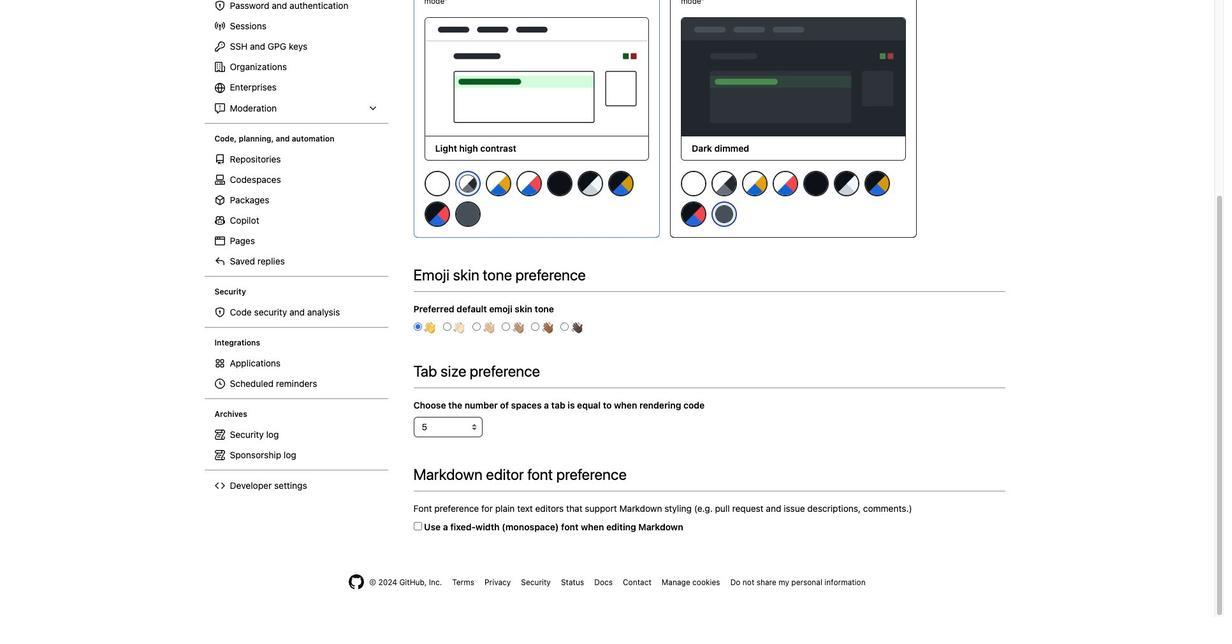 Task type: vqa. For each thing, say whether or not it's contained in the screenshot.
2nd LIGHT PROTANOPIA & DEUTERANOPIA image
yes



Task type: locate. For each thing, give the bounding box(es) containing it.
0 horizontal spatial dark dimmed image
[[455, 201, 481, 227]]

apps image
[[215, 358, 225, 369]]

browser image
[[215, 236, 225, 246]]

dark dimmed image for dark tritanopia icon for night theme picker option group
[[716, 206, 733, 222]]

1 light default image from the left
[[424, 171, 450, 196]]

2 list from the top
[[210, 149, 383, 272]]

1 light tritanopia image from the left
[[516, 171, 542, 196]]

1 horizontal spatial dark protanopia & deuteranopia image
[[865, 171, 890, 196]]

copilot image
[[215, 216, 225, 226]]

0 horizontal spatial dark high contrast image
[[578, 171, 603, 196]]

log image down clock "icon"
[[215, 430, 225, 440]]

3 list from the top
[[210, 302, 383, 323]]

homepage image
[[349, 574, 364, 590]]

1 log image from the top
[[215, 430, 225, 440]]

reply image
[[215, 256, 225, 267]]

light default image
[[424, 171, 450, 196], [681, 171, 707, 196]]

light tritanopia image
[[516, 171, 542, 196], [773, 171, 799, 196]]

light high contrast image left light protanopia & deuteranopia image
[[460, 175, 476, 192]]

list
[[210, 0, 383, 119], [210, 149, 383, 272], [210, 302, 383, 323], [210, 353, 383, 394], [210, 425, 383, 466]]

light default image left light protanopia & deuteranopia image
[[424, 171, 450, 196]]

key image
[[215, 41, 225, 52]]

2 dark tritanopia image from the left
[[681, 201, 707, 227]]

4 list from the top
[[210, 353, 383, 394]]

package image
[[215, 195, 225, 205]]

light default image inside day theme picker option group
[[424, 171, 450, 196]]

dark protanopia & deuteranopia image for dark high contrast image for night theme picker option group
[[865, 171, 890, 196]]

dark high contrast image
[[578, 171, 603, 196], [834, 171, 860, 196]]

dark protanopia & deuteranopia image inside night theme picker option group
[[865, 171, 890, 196]]

2 dark default image from the left
[[804, 171, 829, 196]]

clock image
[[215, 379, 225, 389]]

0 horizontal spatial dark protanopia & deuteranopia image
[[608, 171, 634, 196]]

1 horizontal spatial light default image
[[681, 171, 707, 196]]

dark protanopia & deuteranopia image inside day theme picker option group
[[608, 171, 634, 196]]

light high contrast image for light protanopia & deuteranopia icon
[[712, 171, 737, 196]]

1 vertical spatial log image
[[215, 450, 225, 460]]

dark tritanopia image
[[424, 201, 450, 227], [681, 201, 707, 227]]

0 horizontal spatial light default image
[[424, 171, 450, 196]]

light protanopia & deuteranopia image
[[743, 171, 768, 196]]

1 horizontal spatial dark dimmed image
[[716, 206, 733, 222]]

light tritanopia image right light protanopia & deuteranopia icon
[[773, 171, 799, 196]]

5 list from the top
[[210, 425, 383, 466]]

1 dark default image from the left
[[547, 171, 572, 196]]

None radio
[[473, 322, 481, 331], [502, 322, 510, 331], [531, 322, 540, 331], [473, 322, 481, 331], [502, 322, 510, 331], [531, 322, 540, 331]]

2 light default image from the left
[[681, 171, 707, 196]]

dark protanopia & deuteranopia image for dark high contrast image related to day theme picker option group
[[608, 171, 634, 196]]

1 horizontal spatial dark default image
[[804, 171, 829, 196]]

0 horizontal spatial dark default image
[[547, 171, 572, 196]]

dark dimmed image
[[455, 201, 481, 227], [716, 206, 733, 222]]

1 horizontal spatial dark high contrast image
[[834, 171, 860, 196]]

light default image left light protanopia & deuteranopia icon
[[681, 171, 707, 196]]

None checkbox
[[414, 522, 422, 530]]

1 horizontal spatial light tritanopia image
[[773, 171, 799, 196]]

2 dark high contrast image from the left
[[834, 171, 860, 196]]

0 horizontal spatial light high contrast image
[[460, 175, 476, 192]]

shield lock image
[[215, 307, 225, 318]]

dark default image
[[547, 171, 572, 196], [804, 171, 829, 196]]

1 dark protanopia & deuteranopia image from the left
[[608, 171, 634, 196]]

dark default image right light protanopia & deuteranopia image
[[547, 171, 572, 196]]

None radio
[[414, 322, 422, 331], [443, 322, 451, 331], [561, 322, 569, 331], [414, 322, 422, 331], [443, 322, 451, 331], [561, 322, 569, 331]]

2 dark protanopia & deuteranopia image from the left
[[865, 171, 890, 196]]

option group
[[414, 321, 1006, 334]]

light tritanopia image right light protanopia & deuteranopia image
[[516, 171, 542, 196]]

1 dark tritanopia image from the left
[[424, 201, 450, 227]]

0 horizontal spatial light tritanopia image
[[516, 171, 542, 196]]

0 vertical spatial log image
[[215, 430, 225, 440]]

dark dimmed image for dark tritanopia icon corresponding to day theme picker option group
[[455, 201, 481, 227]]

dark high contrast image for day theme picker option group
[[578, 171, 603, 196]]

log image
[[215, 430, 225, 440], [215, 450, 225, 460]]

repo image
[[215, 154, 225, 165]]

0 horizontal spatial dark tritanopia image
[[424, 201, 450, 227]]

light tritanopia image inside night theme picker option group
[[773, 171, 799, 196]]

light high contrast image
[[712, 171, 737, 196], [460, 175, 476, 192]]

dark high contrast image for night theme picker option group
[[834, 171, 860, 196]]

2 light tritanopia image from the left
[[773, 171, 799, 196]]

globe image
[[215, 83, 225, 93]]

dark default image right light protanopia & deuteranopia icon
[[804, 171, 829, 196]]

shield lock image
[[215, 1, 225, 11]]

light high contrast image left light protanopia & deuteranopia icon
[[712, 171, 737, 196]]

log image up "code" icon
[[215, 450, 225, 460]]

1 horizontal spatial light high contrast image
[[712, 171, 737, 196]]

1 horizontal spatial dark tritanopia image
[[681, 201, 707, 227]]

dark protanopia & deuteranopia image
[[608, 171, 634, 196], [865, 171, 890, 196]]

1 dark high contrast image from the left
[[578, 171, 603, 196]]



Task type: describe. For each thing, give the bounding box(es) containing it.
organization image
[[215, 62, 225, 72]]

dark default image for dark high contrast image related to day theme picker option group
[[547, 171, 572, 196]]

day theme picker option group
[[424, 170, 649, 232]]

1 list from the top
[[210, 0, 383, 119]]

code image
[[215, 481, 225, 491]]

dark default image for dark high contrast image for night theme picker option group
[[804, 171, 829, 196]]

light tritanopia image for light protanopia & deuteranopia image
[[516, 171, 542, 196]]

light default image for night theme picker option group
[[681, 171, 707, 196]]

light tritanopia image for light protanopia & deuteranopia icon
[[773, 171, 799, 196]]

dark tritanopia image for day theme picker option group
[[424, 201, 450, 227]]

light protanopia & deuteranopia image
[[486, 171, 511, 196]]

light default image for day theme picker option group
[[424, 171, 450, 196]]

broadcast image
[[215, 21, 225, 31]]

night theme picker option group
[[681, 170, 906, 232]]

2 log image from the top
[[215, 450, 225, 460]]

dark tritanopia image for night theme picker option group
[[681, 201, 707, 227]]

light high contrast image for light protanopia & deuteranopia image
[[460, 175, 476, 192]]

codespaces image
[[215, 175, 225, 185]]



